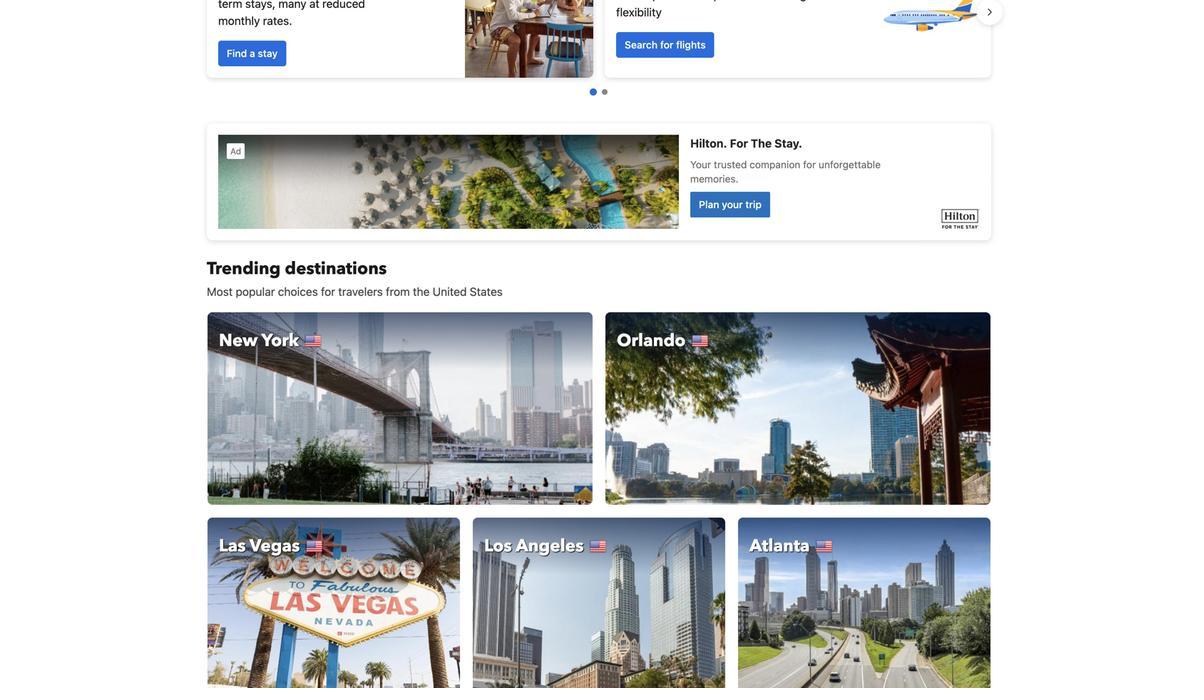 Task type: describe. For each thing, give the bounding box(es) containing it.
los angeles link
[[472, 517, 726, 689]]

angeles
[[516, 535, 584, 558]]

atlanta link
[[738, 517, 992, 689]]

with
[[826, 0, 848, 2]]

for inside trending destinations most popular choices for travelers from the united states
[[321, 285, 335, 299]]

new
[[219, 329, 258, 353]]

las vegas
[[219, 535, 300, 558]]

los
[[485, 535, 512, 558]]

orlando link
[[605, 312, 992, 506]]

find a stay
[[227, 47, 278, 59]]

fly away to your dream vacation image
[[881, 0, 981, 62]]

inspired
[[638, 0, 679, 2]]

get inspired – compare and book flights with flexibility region
[[196, 0, 1003, 83]]

new york link
[[207, 312, 594, 506]]

los angeles
[[485, 535, 584, 558]]

travelers
[[338, 285, 383, 299]]

and
[[740, 0, 759, 2]]

united
[[433, 285, 467, 299]]

find
[[227, 47, 247, 59]]

trending destinations most popular choices for travelers from the united states
[[207, 257, 503, 299]]

las vegas link
[[207, 517, 461, 689]]

search for flights
[[625, 39, 706, 51]]

–
[[682, 0, 689, 2]]

the
[[413, 285, 430, 299]]

for inside get inspired – compare and book flights with flexibility region
[[661, 39, 674, 51]]



Task type: vqa. For each thing, say whether or not it's contained in the screenshot.
and
yes



Task type: locate. For each thing, give the bounding box(es) containing it.
a
[[250, 47, 255, 59]]

1 vertical spatial for
[[321, 285, 335, 299]]

find a stay link
[[218, 41, 286, 66]]

stay
[[258, 47, 278, 59]]

compare
[[692, 0, 737, 2]]

flights
[[791, 0, 823, 2], [677, 39, 706, 51]]

flights left with
[[791, 0, 823, 2]]

choices
[[278, 285, 318, 299]]

book
[[762, 0, 788, 2]]

get inspired – compare and book flights with flexibility
[[617, 0, 848, 19]]

1 vertical spatial flights
[[677, 39, 706, 51]]

0 vertical spatial for
[[661, 39, 674, 51]]

for
[[661, 39, 674, 51], [321, 285, 335, 299]]

popular
[[236, 285, 275, 299]]

most
[[207, 285, 233, 299]]

advertisement region
[[207, 123, 992, 240]]

las
[[219, 535, 246, 558]]

trending
[[207, 257, 281, 281]]

0 horizontal spatial flights
[[677, 39, 706, 51]]

new york
[[219, 329, 299, 353]]

take your longest vacation yet image
[[465, 0, 594, 78]]

1 horizontal spatial for
[[661, 39, 674, 51]]

orlando
[[617, 329, 686, 353]]

flexibility
[[617, 5, 662, 19]]

vegas
[[250, 535, 300, 558]]

for right 'search'
[[661, 39, 674, 51]]

search
[[625, 39, 658, 51]]

atlanta
[[750, 535, 810, 558]]

search for flights link
[[617, 32, 715, 58]]

1 horizontal spatial flights
[[791, 0, 823, 2]]

from
[[386, 285, 410, 299]]

flights down –
[[677, 39, 706, 51]]

states
[[470, 285, 503, 299]]

get
[[617, 0, 635, 2]]

flights inside get inspired – compare and book flights with flexibility
[[791, 0, 823, 2]]

progress bar
[[590, 88, 608, 96]]

destinations
[[285, 257, 387, 281]]

for down destinations
[[321, 285, 335, 299]]

0 vertical spatial flights
[[791, 0, 823, 2]]

york
[[262, 329, 299, 353]]

0 horizontal spatial for
[[321, 285, 335, 299]]



